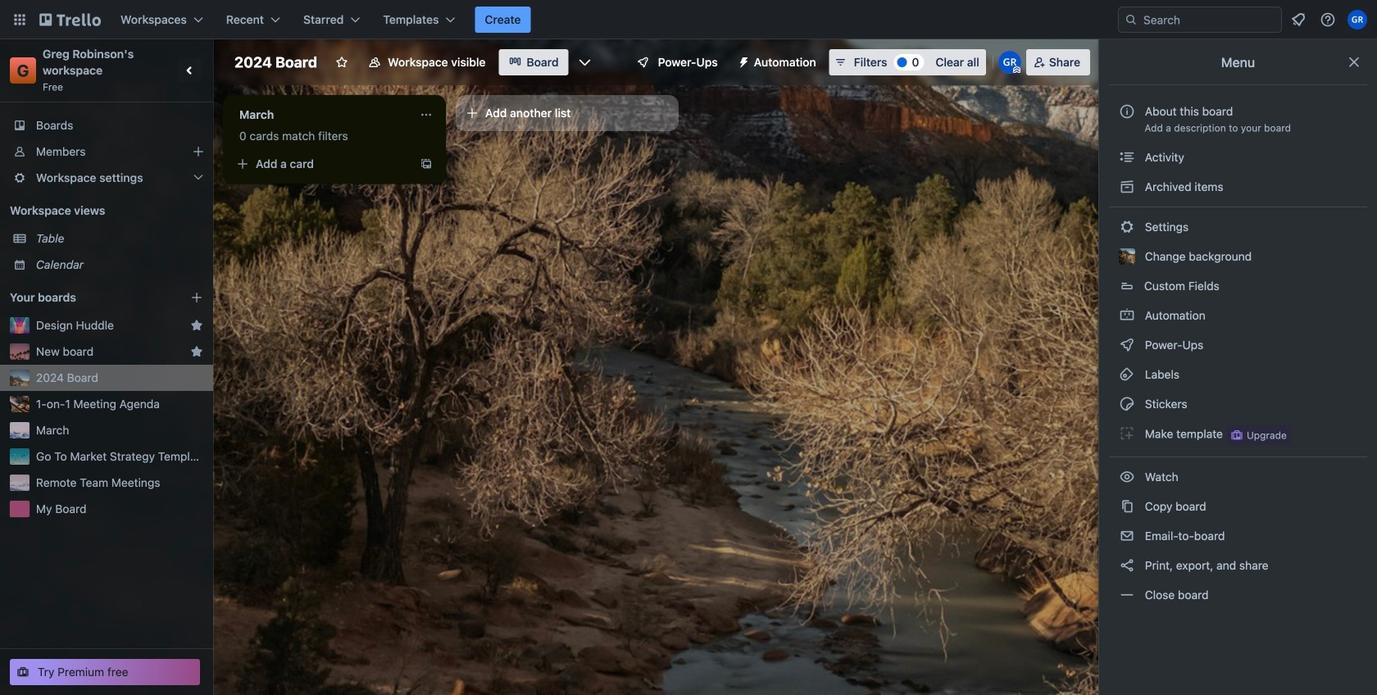 Task type: describe. For each thing, give the bounding box(es) containing it.
1 starred icon image from the top
[[190, 319, 203, 332]]

0 notifications image
[[1289, 10, 1308, 30]]

back to home image
[[39, 7, 101, 33]]

6 sm image from the top
[[1119, 528, 1135, 544]]

star or unstar board image
[[335, 56, 349, 69]]

1 sm image from the top
[[1119, 179, 1135, 195]]

open information menu image
[[1320, 11, 1336, 28]]

3 sm image from the top
[[1119, 307, 1135, 324]]

Board name text field
[[226, 49, 326, 75]]

primary element
[[0, 0, 1377, 39]]

7 sm image from the top
[[1119, 587, 1135, 603]]

greg robinson (gregrobinson96) image
[[1348, 10, 1367, 30]]

create from template… image
[[420, 157, 433, 171]]

Search field
[[1138, 8, 1281, 31]]



Task type: locate. For each thing, give the bounding box(es) containing it.
0 vertical spatial starred icon image
[[190, 319, 203, 332]]

search image
[[1125, 13, 1138, 26]]

your boards with 8 items element
[[10, 288, 166, 307]]

add board image
[[190, 291, 203, 304]]

greg robinson (gregrobinson96) image
[[998, 51, 1021, 74]]

customize views image
[[577, 54, 593, 71]]

None text field
[[230, 102, 413, 128]]

4 sm image from the top
[[1119, 337, 1135, 353]]

starred icon image
[[190, 319, 203, 332], [190, 345, 203, 358]]

2 sm image from the top
[[1119, 219, 1135, 235]]

this member is an admin of this board. image
[[1013, 66, 1021, 74]]

sm image
[[1119, 179, 1135, 195], [1119, 219, 1135, 235], [1119, 307, 1135, 324], [1119, 337, 1135, 353], [1119, 366, 1135, 383], [1119, 528, 1135, 544], [1119, 587, 1135, 603]]

2 starred icon image from the top
[[190, 345, 203, 358]]

sm image
[[731, 49, 754, 72], [1119, 149, 1135, 166], [1119, 396, 1135, 412], [1119, 425, 1135, 442], [1119, 469, 1135, 485], [1119, 498, 1135, 515], [1119, 557, 1135, 574]]

5 sm image from the top
[[1119, 366, 1135, 383]]

workspace navigation collapse icon image
[[179, 59, 202, 82]]

1 vertical spatial starred icon image
[[190, 345, 203, 358]]



Task type: vqa. For each thing, say whether or not it's contained in the screenshot.
@ inside The Marc Andreesen Productivity System By Bryan Ye, Content Designer @ Atlassian Make Your Own Productivity System Based On Marc Andreessen'S Personal Method.
no



